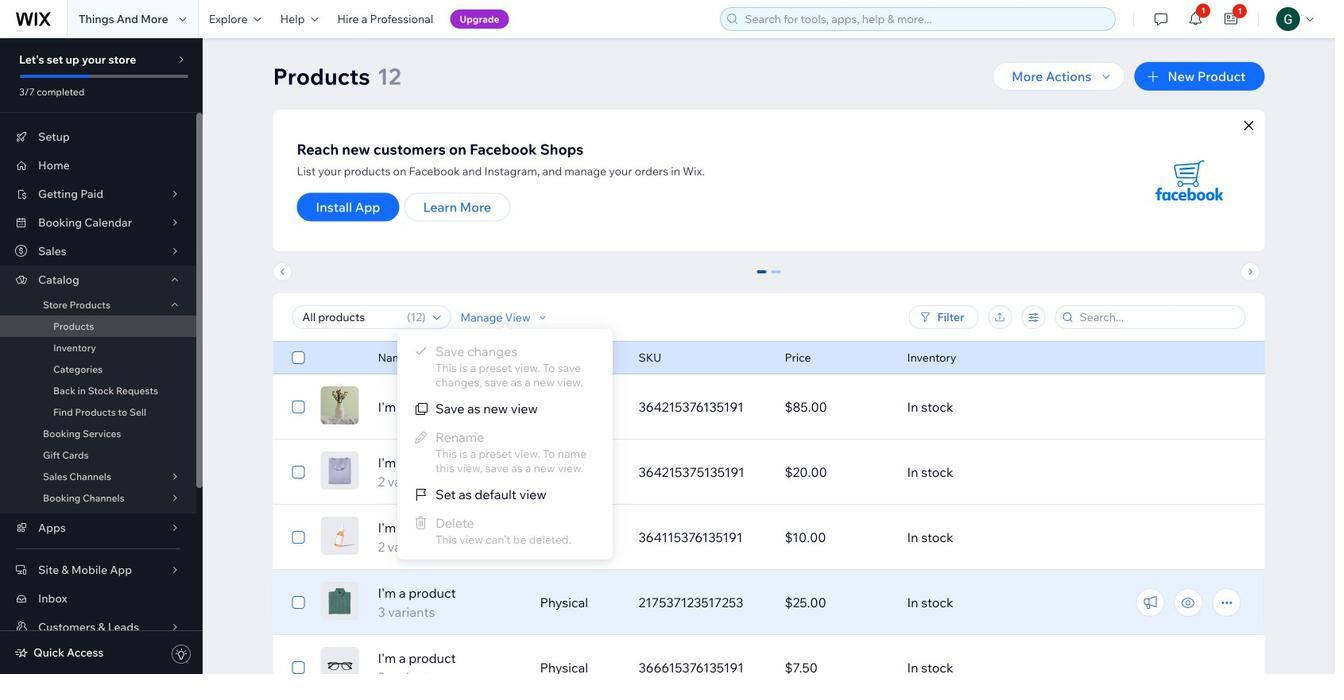 Task type: vqa. For each thing, say whether or not it's contained in the screenshot.
Notes Button
no



Task type: describe. For each thing, give the bounding box(es) containing it.
Unsaved view field
[[298, 306, 402, 328]]

Search... field
[[1075, 306, 1240, 328]]



Task type: locate. For each thing, give the bounding box(es) containing it.
menu
[[397, 337, 613, 552]]

Search for tools, apps, help & more... field
[[740, 8, 1111, 30]]

reach new customers on facebook shops image
[[1138, 129, 1241, 232]]

None checkbox
[[292, 348, 305, 367], [292, 397, 305, 417], [292, 528, 305, 547], [292, 658, 305, 674], [292, 348, 305, 367], [292, 397, 305, 417], [292, 528, 305, 547], [292, 658, 305, 674]]

sidebar element
[[0, 38, 203, 674]]

None checkbox
[[292, 463, 305, 482], [292, 593, 305, 612], [292, 463, 305, 482], [292, 593, 305, 612]]



